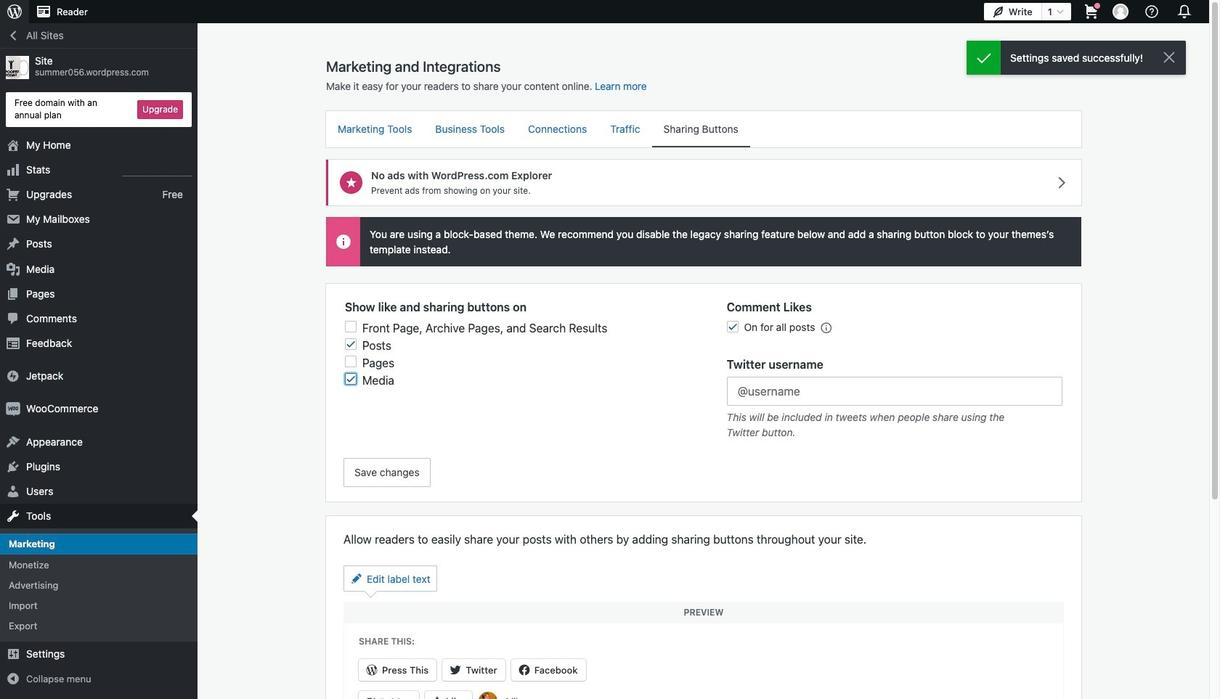 Task type: describe. For each thing, give the bounding box(es) containing it.
2 img image from the top
[[6, 402, 20, 417]]

0 vertical spatial notice status
[[967, 41, 1186, 75]]

@username text field
[[727, 377, 1063, 406]]

my profile image
[[1113, 4, 1129, 20]]

wrapper drop image
[[337, 236, 349, 248]]

dismiss image
[[1161, 49, 1178, 66]]

manage your notifications image
[[1175, 1, 1195, 22]]



Task type: vqa. For each thing, say whether or not it's contained in the screenshot.
'closed' icon
no



Task type: locate. For each thing, give the bounding box(es) containing it.
None checkbox
[[345, 339, 356, 350], [345, 356, 356, 368], [345, 374, 356, 385], [345, 339, 356, 350], [345, 356, 356, 368], [345, 374, 356, 385]]

help image
[[1143, 3, 1161, 20]]

1 img image from the top
[[6, 369, 20, 384]]

None checkbox
[[345, 321, 356, 333], [727, 321, 738, 333], [345, 321, 356, 333], [727, 321, 738, 333]]

0 vertical spatial img image
[[6, 369, 20, 384]]

menu
[[326, 111, 1082, 147]]

1 vertical spatial notice status
[[326, 217, 1082, 267]]

1 vertical spatial img image
[[6, 402, 20, 417]]

group
[[322, 299, 704, 390], [704, 299, 1086, 342], [704, 356, 1086, 444]]

manage your sites image
[[6, 3, 23, 20]]

my shopping cart image
[[1083, 3, 1100, 20]]

notice status
[[967, 41, 1186, 75], [326, 217, 1082, 267]]

main content
[[322, 57, 1086, 699]]

img image
[[6, 369, 20, 384], [6, 402, 20, 417]]

highest hourly views 0 image
[[123, 167, 192, 176]]



